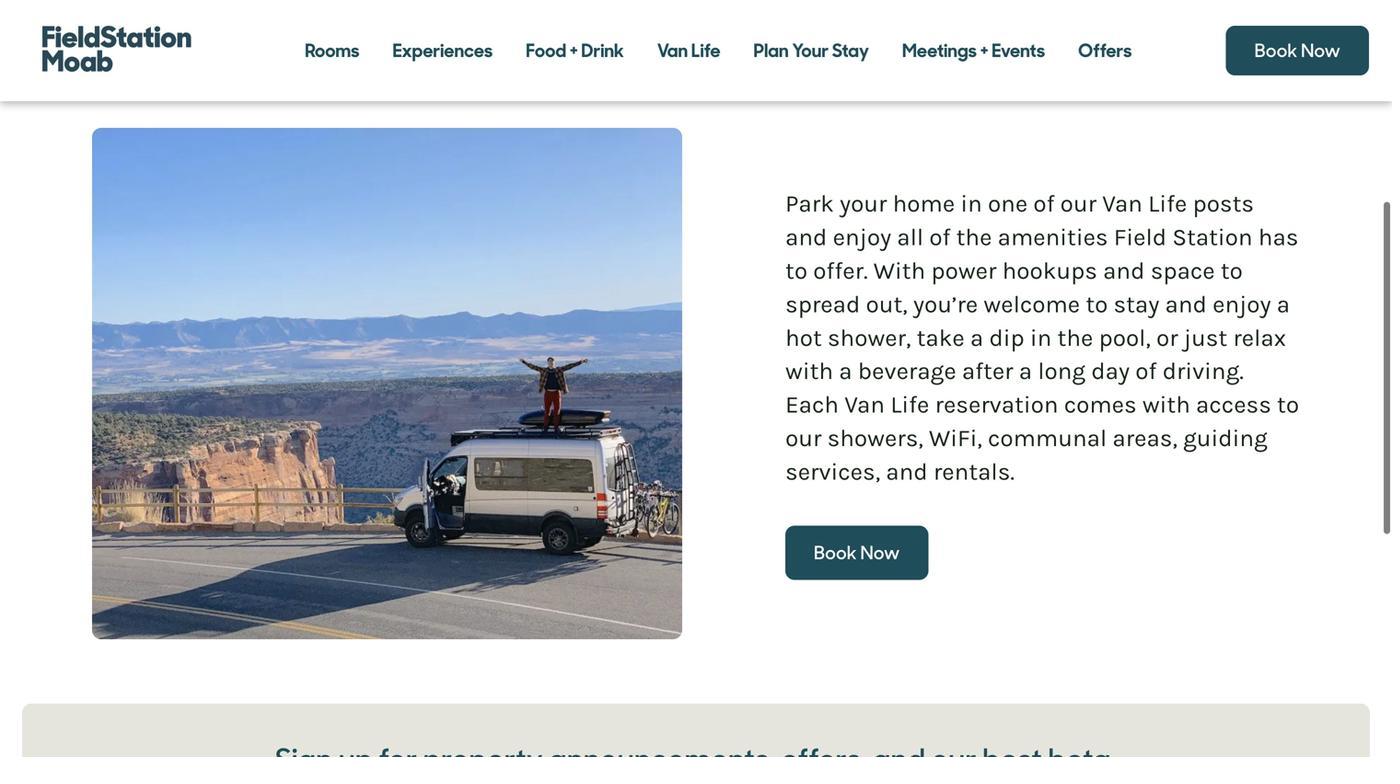 Task type: vqa. For each thing, say whether or not it's contained in the screenshot.
Gallery
no



Task type: describe. For each thing, give the bounding box(es) containing it.
1 horizontal spatial book now link
[[1226, 26, 1369, 75]]

and down park
[[785, 223, 827, 251]]

rooms link
[[288, 23, 376, 78]]

just
[[1184, 324, 1227, 352]]

0 horizontal spatial book now
[[814, 541, 900, 565]]

rentals.
[[933, 458, 1015, 486]]

out,
[[866, 290, 908, 318]]

spread
[[785, 290, 860, 318]]

areas,
[[1113, 424, 1177, 453]]

meetings
[[902, 39, 977, 63]]

stay
[[832, 39, 869, 63]]

to right the access
[[1277, 391, 1299, 419]]

access
[[1196, 391, 1271, 419]]

0 vertical spatial book
[[1255, 39, 1297, 63]]

hookups
[[1002, 257, 1097, 285]]

hot
[[785, 324, 822, 352]]

0 horizontal spatial in
[[961, 190, 982, 218]]

a left long
[[1019, 357, 1032, 385]]

offers link
[[1062, 23, 1149, 78]]

2 vertical spatial van
[[844, 391, 885, 419]]

food + drink link
[[509, 23, 641, 78]]

to left "stay"
[[1086, 290, 1108, 318]]

1 vertical spatial of
[[929, 223, 951, 251]]

station
[[1172, 223, 1253, 251]]

experiences link
[[376, 23, 509, 78]]

comes
[[1064, 391, 1137, 419]]

stay
[[1114, 290, 1159, 318]]

park your home in one of our van life posts and enjoy all of the amenities field station has to offer. with power hookups and space to spread out, you're welcome to stay and enjoy a hot shower, take a dip in the pool, or just relax with a beverage after a long day of driving. each van life reservation comes with access to our showers, wifi, communal areas, guiding services, and rentals.
[[785, 190, 1299, 486]]

+ for drink
[[570, 39, 578, 63]]

plan your stay link
[[737, 23, 886, 78]]

plan
[[754, 39, 789, 63]]

0 horizontal spatial with
[[785, 357, 833, 385]]

each
[[785, 391, 839, 419]]

1 vertical spatial with
[[1142, 391, 1190, 419]]

day
[[1091, 357, 1130, 385]]

amenities
[[998, 223, 1108, 251]]

a left dip
[[970, 324, 983, 352]]

1 horizontal spatial book now
[[1255, 39, 1341, 63]]

and down the showers,
[[886, 458, 928, 486]]

meetings + events link
[[886, 23, 1062, 78]]

or
[[1156, 324, 1178, 352]]

driving.
[[1162, 357, 1244, 385]]

meetings + events
[[902, 39, 1045, 63]]

1 horizontal spatial in
[[1030, 324, 1052, 352]]

a down the shower,
[[839, 357, 852, 385]]

with
[[874, 257, 926, 285]]

drink
[[581, 39, 624, 63]]

wifi,
[[929, 424, 982, 453]]

welcome
[[984, 290, 1080, 318]]

park
[[785, 190, 834, 218]]

shower,
[[828, 324, 911, 352]]

a up the relax
[[1277, 290, 1290, 318]]

0 vertical spatial now
[[1301, 39, 1341, 63]]

1 vertical spatial the
[[1057, 324, 1093, 352]]

0 vertical spatial the
[[956, 223, 992, 251]]

services,
[[785, 458, 880, 486]]

0 horizontal spatial now
[[860, 541, 900, 565]]

events
[[992, 39, 1045, 63]]

after
[[962, 357, 1013, 385]]

pool,
[[1099, 324, 1151, 352]]

beverage
[[858, 357, 956, 385]]

0 vertical spatial of
[[1033, 190, 1055, 218]]

2 horizontal spatial van
[[1102, 190, 1143, 218]]



Task type: locate. For each thing, give the bounding box(es) containing it.
of up amenities
[[1033, 190, 1055, 218]]

a
[[1277, 290, 1290, 318], [970, 324, 983, 352], [839, 357, 852, 385], [1019, 357, 1032, 385]]

+
[[570, 39, 578, 63], [980, 39, 988, 63]]

2 + from the left
[[980, 39, 988, 63]]

0 vertical spatial book now
[[1255, 39, 1341, 63]]

2 vertical spatial of
[[1135, 357, 1157, 385]]

book
[[1255, 39, 1297, 63], [814, 541, 857, 565]]

posts
[[1193, 190, 1254, 218]]

one
[[988, 190, 1028, 218]]

home
[[893, 190, 955, 218]]

0 horizontal spatial +
[[570, 39, 578, 63]]

1 vertical spatial book now link
[[787, 528, 927, 578]]

book now
[[1255, 39, 1341, 63], [814, 541, 900, 565]]

in right dip
[[1030, 324, 1052, 352]]

with up areas,
[[1142, 391, 1190, 419]]

long
[[1038, 357, 1086, 385]]

1 horizontal spatial van
[[844, 391, 885, 419]]

1 horizontal spatial our
[[1060, 190, 1097, 218]]

+ inside food + drink link
[[570, 39, 578, 63]]

0 horizontal spatial of
[[929, 223, 951, 251]]

+ inside meetings + events link
[[980, 39, 988, 63]]

in left "one"
[[961, 190, 982, 218]]

0 horizontal spatial the
[[956, 223, 992, 251]]

0 horizontal spatial book
[[814, 541, 857, 565]]

with
[[785, 357, 833, 385], [1142, 391, 1190, 419]]

0 horizontal spatial van
[[657, 39, 688, 63]]

offer.
[[813, 257, 868, 285]]

the up long
[[1057, 324, 1093, 352]]

1 + from the left
[[570, 39, 578, 63]]

0 vertical spatial van
[[657, 39, 688, 63]]

van life link
[[641, 23, 737, 78]]

0 vertical spatial with
[[785, 357, 833, 385]]

space
[[1151, 257, 1215, 285]]

plan your stay
[[754, 39, 869, 63]]

now
[[1301, 39, 1341, 63], [860, 541, 900, 565]]

0 vertical spatial life
[[691, 39, 720, 63]]

your
[[792, 39, 829, 63]]

1 horizontal spatial book
[[1255, 39, 1297, 63]]

offers
[[1078, 39, 1132, 63]]

book now link
[[1226, 26, 1369, 75], [787, 528, 927, 578]]

all
[[897, 223, 924, 251]]

of right "day"
[[1135, 357, 1157, 385]]

communal
[[988, 424, 1107, 453]]

of
[[1033, 190, 1055, 218], [929, 223, 951, 251], [1135, 357, 1157, 385]]

1 horizontal spatial the
[[1057, 324, 1093, 352]]

power
[[931, 257, 997, 285]]

van up the 'field' at the top right
[[1102, 190, 1143, 218]]

+ right food
[[570, 39, 578, 63]]

the up power
[[956, 223, 992, 251]]

dip
[[989, 324, 1024, 352]]

1 vertical spatial enjoy
[[1213, 290, 1271, 318]]

1 vertical spatial now
[[860, 541, 900, 565]]

0 vertical spatial our
[[1060, 190, 1097, 218]]

1 vertical spatial book now
[[814, 541, 900, 565]]

2 horizontal spatial of
[[1135, 357, 1157, 385]]

enjoy down your
[[833, 223, 891, 251]]

food + drink
[[526, 39, 624, 63]]

1 horizontal spatial life
[[890, 391, 929, 419]]

van up the showers,
[[844, 391, 885, 419]]

food
[[526, 39, 566, 63]]

showers,
[[827, 424, 923, 453]]

0 horizontal spatial life
[[691, 39, 720, 63]]

relax
[[1233, 324, 1286, 352]]

2 vertical spatial life
[[890, 391, 929, 419]]

with up each
[[785, 357, 833, 385]]

you're
[[913, 290, 978, 318]]

1 vertical spatial in
[[1030, 324, 1052, 352]]

experiences
[[393, 39, 493, 63]]

enjoy up the relax
[[1213, 290, 1271, 318]]

0 vertical spatial book now link
[[1226, 26, 1369, 75]]

0 vertical spatial in
[[961, 190, 982, 218]]

our
[[1060, 190, 1097, 218], [785, 424, 822, 453]]

in
[[961, 190, 982, 218], [1030, 324, 1052, 352]]

1 vertical spatial life
[[1148, 190, 1187, 218]]

reservation
[[935, 391, 1058, 419]]

van right drink
[[657, 39, 688, 63]]

van life
[[657, 39, 720, 63]]

to up spread
[[785, 257, 807, 285]]

to
[[785, 257, 807, 285], [1221, 257, 1243, 285], [1086, 290, 1108, 318], [1277, 391, 1299, 419]]

life down "beverage"
[[890, 391, 929, 419]]

and
[[785, 223, 827, 251], [1103, 257, 1145, 285], [1165, 290, 1207, 318], [886, 458, 928, 486]]

0 horizontal spatial enjoy
[[833, 223, 891, 251]]

enjoy
[[833, 223, 891, 251], [1213, 290, 1271, 318]]

0 horizontal spatial book now link
[[787, 528, 927, 578]]

life up the 'field' at the top right
[[1148, 190, 1187, 218]]

1 vertical spatial book
[[814, 541, 857, 565]]

your
[[840, 190, 887, 218]]

1 horizontal spatial +
[[980, 39, 988, 63]]

life
[[691, 39, 720, 63], [1148, 190, 1187, 218], [890, 391, 929, 419]]

field
[[1114, 223, 1167, 251]]

rooms
[[305, 39, 360, 63]]

1 horizontal spatial enjoy
[[1213, 290, 1271, 318]]

our up amenities
[[1060, 190, 1097, 218]]

has
[[1258, 223, 1299, 251]]

+ for events
[[980, 39, 988, 63]]

0 vertical spatial enjoy
[[833, 223, 891, 251]]

our down each
[[785, 424, 822, 453]]

1 vertical spatial van
[[1102, 190, 1143, 218]]

1 horizontal spatial now
[[1301, 39, 1341, 63]]

1 vertical spatial our
[[785, 424, 822, 453]]

and down space at the right top of the page
[[1165, 290, 1207, 318]]

take
[[917, 324, 965, 352]]

1 horizontal spatial with
[[1142, 391, 1190, 419]]

0 horizontal spatial our
[[785, 424, 822, 453]]

2 horizontal spatial life
[[1148, 190, 1187, 218]]

+ left events
[[980, 39, 988, 63]]

to down station
[[1221, 257, 1243, 285]]

life left plan
[[691, 39, 720, 63]]

the
[[956, 223, 992, 251], [1057, 324, 1093, 352]]

guiding
[[1183, 424, 1268, 453]]

van
[[657, 39, 688, 63], [1102, 190, 1143, 218], [844, 391, 885, 419]]

of right all
[[929, 223, 951, 251]]

and up "stay"
[[1103, 257, 1145, 285]]

1 horizontal spatial of
[[1033, 190, 1055, 218]]



